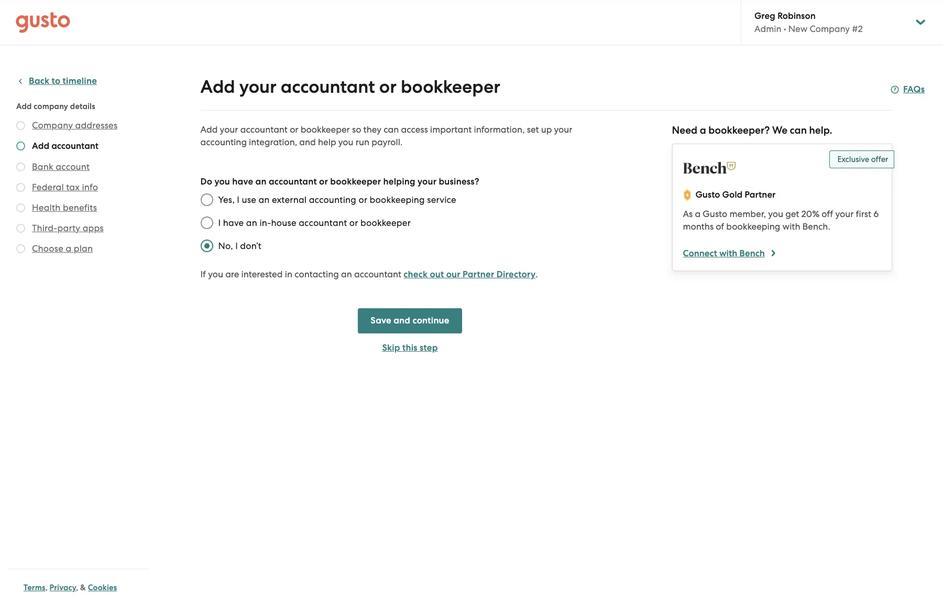 Task type: locate. For each thing, give the bounding box(es) containing it.
i
[[237, 195, 240, 205], [218, 218, 221, 228], [236, 241, 238, 251]]

check image left choose at left top
[[16, 244, 25, 253]]

up
[[541, 124, 552, 135]]

1 vertical spatial bookkeeping
[[727, 221, 781, 232]]

1 check image from the top
[[16, 121, 25, 130]]

0 horizontal spatial bookkeeping
[[370, 195, 425, 205]]

2 , from the left
[[76, 583, 78, 593]]

can right we
[[791, 124, 808, 136]]

0 vertical spatial check image
[[16, 142, 25, 150]]

an up use
[[256, 176, 267, 187]]

0 vertical spatial company
[[810, 24, 851, 34]]

accounting
[[201, 137, 247, 147], [309, 195, 357, 205]]

bookkeeper
[[401, 76, 501, 98], [301, 124, 350, 135], [331, 176, 381, 187], [361, 218, 411, 228]]

health
[[32, 202, 61, 213]]

a for need
[[700, 124, 707, 136]]

company addresses button
[[32, 119, 118, 132]]

you inside add your accountant or bookkeeper so they can access important information, set up your accounting integration, and help you run payroll.
[[339, 137, 354, 147]]

have up no, i don't
[[223, 218, 244, 228]]

can up payroll.
[[384, 124, 399, 135]]

house
[[271, 218, 297, 228]]

check image down add company details
[[16, 121, 25, 130]]

2 vertical spatial a
[[66, 243, 71, 254]]

1 horizontal spatial can
[[791, 124, 808, 136]]

accountant up 'integration,'
[[241, 124, 288, 135]]

a left 'plan' at the top
[[66, 243, 71, 254]]

addresses
[[75, 120, 118, 131]]

faqs
[[904, 84, 926, 95]]

or
[[380, 76, 397, 98], [290, 124, 299, 135], [319, 176, 328, 187], [359, 195, 368, 205], [350, 218, 358, 228]]

directory
[[497, 269, 536, 280]]

you right if
[[208, 269, 223, 279]]

yes,
[[218, 195, 235, 205]]

add inside list
[[32, 141, 49, 152]]

you
[[339, 137, 354, 147], [215, 176, 230, 187], [769, 209, 784, 219], [208, 269, 223, 279]]

company
[[34, 102, 68, 111]]

accountant inside if you are interested in contacting an accountant check out our partner directory .
[[354, 269, 402, 279]]

terms
[[24, 583, 45, 593]]

timeline
[[63, 76, 97, 87]]

yes, i use an external accounting or bookkeeping service
[[218, 195, 457, 205]]

back to timeline button
[[16, 75, 97, 88]]

0 vertical spatial accounting
[[201, 137, 247, 147]]

back
[[29, 76, 49, 87]]

account
[[56, 162, 90, 172]]

, left privacy
[[45, 583, 48, 593]]

you down so
[[339, 137, 354, 147]]

months
[[684, 221, 714, 232]]

0 horizontal spatial can
[[384, 124, 399, 135]]

have up use
[[232, 176, 253, 187]]

0 vertical spatial have
[[232, 176, 253, 187]]

in-
[[260, 218, 271, 228]]

add inside add your accountant or bookkeeper so they can access important information, set up your accounting integration, and help you run payroll.
[[201, 124, 218, 135]]

bookkeeper up help
[[301, 124, 350, 135]]

0 vertical spatial with
[[783, 221, 801, 232]]

accountant up external
[[269, 176, 317, 187]]

this
[[403, 342, 418, 353]]

,
[[45, 583, 48, 593], [76, 583, 78, 593]]

1 check image from the top
[[16, 142, 25, 150]]

do you have an accountant or bookkeeper helping your business?
[[201, 176, 480, 187]]

your
[[240, 76, 277, 98], [220, 124, 238, 135], [555, 124, 573, 135], [418, 176, 437, 187], [836, 209, 854, 219]]

can
[[384, 124, 399, 135], [791, 124, 808, 136]]

a for as
[[696, 209, 701, 219]]

accountant left check
[[354, 269, 402, 279]]

apps
[[83, 223, 104, 233]]

and
[[300, 137, 316, 147], [394, 315, 411, 326]]

1 vertical spatial gusto
[[703, 209, 728, 219]]

new
[[789, 24, 808, 34]]

accounting down do you have an accountant or bookkeeper helping your business? at the top of the page
[[309, 195, 357, 205]]

0 vertical spatial partner
[[745, 189, 776, 200]]

with
[[783, 221, 801, 232], [720, 248, 738, 259]]

0 horizontal spatial accounting
[[201, 137, 247, 147]]

bookkeeper up yes, i use an external accounting or bookkeeping service
[[331, 176, 381, 187]]

with left bench
[[720, 248, 738, 259]]

add for add your accountant or bookkeeper so they can access important information, set up your accounting integration, and help you run payroll.
[[201, 124, 218, 135]]

access
[[401, 124, 428, 135]]

1 horizontal spatial bookkeeping
[[727, 221, 781, 232]]

1 vertical spatial check image
[[16, 224, 25, 233]]

save
[[371, 315, 392, 326]]

with down get
[[783, 221, 801, 232]]

company left #2 at the right of page
[[810, 24, 851, 34]]

No, I don't radio
[[195, 234, 218, 257]]

20%
[[802, 209, 820, 219]]

1 horizontal spatial ,
[[76, 583, 78, 593]]

connect with bench
[[684, 248, 766, 259]]

check image left health
[[16, 203, 25, 212]]

0 vertical spatial and
[[300, 137, 316, 147]]

#2
[[853, 24, 864, 34]]

and inside button
[[394, 315, 411, 326]]

1 vertical spatial and
[[394, 315, 411, 326]]

you left get
[[769, 209, 784, 219]]

are
[[226, 269, 239, 279]]

check image for choose
[[16, 244, 25, 253]]

admin
[[755, 24, 782, 34]]

1 horizontal spatial with
[[783, 221, 801, 232]]

an right the contacting
[[341, 269, 352, 279]]

&
[[80, 583, 86, 593]]

5 check image from the top
[[16, 244, 25, 253]]

1 horizontal spatial and
[[394, 315, 411, 326]]

check image left federal at the top left
[[16, 183, 25, 192]]

check image
[[16, 121, 25, 130], [16, 163, 25, 171], [16, 183, 25, 192], [16, 203, 25, 212], [16, 244, 25, 253]]

or up 'integration,'
[[290, 124, 299, 135]]

they
[[364, 124, 382, 135]]

bookkeeping down helping
[[370, 195, 425, 205]]

privacy
[[50, 583, 76, 593]]

exclusive offer
[[838, 155, 889, 164]]

i for no,
[[236, 241, 238, 251]]

2 check image from the top
[[16, 163, 25, 171]]

check image left third-
[[16, 224, 25, 233]]

company inside button
[[32, 120, 73, 131]]

check image for health
[[16, 203, 25, 212]]

as
[[684, 209, 693, 219]]

an
[[256, 176, 267, 187], [259, 195, 270, 205], [246, 218, 257, 228], [341, 269, 352, 279]]

connect
[[684, 248, 718, 259]]

and right the save
[[394, 315, 411, 326]]

and inside add your accountant or bookkeeper so they can access important information, set up your accounting integration, and help you run payroll.
[[300, 137, 316, 147]]

check image for company
[[16, 121, 25, 130]]

1 vertical spatial company
[[32, 120, 73, 131]]

0 horizontal spatial with
[[720, 248, 738, 259]]

0 horizontal spatial and
[[300, 137, 316, 147]]

third-
[[32, 223, 57, 233]]

can inside add your accountant or bookkeeper so they can access important information, set up your accounting integration, and help you run payroll.
[[384, 124, 399, 135]]

check image left the add accountant
[[16, 142, 25, 150]]

if you are interested in contacting an accountant check out our partner directory .
[[201, 269, 538, 280]]

0 vertical spatial a
[[700, 124, 707, 136]]

bookkeeping down the member,
[[727, 221, 781, 232]]

1 vertical spatial a
[[696, 209, 701, 219]]

company down the company
[[32, 120, 73, 131]]

3 check image from the top
[[16, 183, 25, 192]]

run
[[356, 137, 370, 147]]

0 horizontal spatial company
[[32, 120, 73, 131]]

•
[[784, 24, 787, 34]]

accountant
[[281, 76, 375, 98], [241, 124, 288, 135], [51, 141, 99, 152], [269, 176, 317, 187], [299, 218, 347, 228], [354, 269, 402, 279]]

add your accountant or bookkeeper so they can access important information, set up your accounting integration, and help you run payroll.
[[201, 124, 573, 147]]

0 horizontal spatial ,
[[45, 583, 48, 593]]

a right need
[[700, 124, 707, 136]]

gold badge image
[[684, 189, 692, 201]]

accountant down "company addresses"
[[51, 141, 99, 152]]

add your accountant or bookkeeper
[[201, 76, 501, 98]]

gusto
[[696, 189, 721, 200], [703, 209, 728, 219]]

bookkeeper inside add your accountant or bookkeeper so they can access important information, set up your accounting integration, and help you run payroll.
[[301, 124, 350, 135]]

check image left bank
[[16, 163, 25, 171]]

an inside if you are interested in contacting an accountant check out our partner directory .
[[341, 269, 352, 279]]

don't
[[240, 241, 262, 251]]

gusto gold partner
[[696, 189, 776, 200]]

, left & in the bottom left of the page
[[76, 583, 78, 593]]

payroll.
[[372, 137, 403, 147]]

gusto right gold badge image
[[696, 189, 721, 200]]

bookkeeper down helping
[[361, 218, 411, 228]]

exclusive
[[838, 155, 870, 164]]

1 horizontal spatial company
[[810, 24, 851, 34]]

i right the no,
[[236, 241, 238, 251]]

a inside choose a plan button
[[66, 243, 71, 254]]

and left help
[[300, 137, 316, 147]]

skip this step
[[382, 342, 438, 353]]

check image
[[16, 142, 25, 150], [16, 224, 25, 233]]

i up the no,
[[218, 218, 221, 228]]

in
[[285, 269, 293, 279]]

accountant down yes, i use an external accounting or bookkeeping service
[[299, 218, 347, 228]]

i for yes,
[[237, 195, 240, 205]]

4 check image from the top
[[16, 203, 25, 212]]

you right do
[[215, 176, 230, 187]]

accountant inside list
[[51, 141, 99, 152]]

check image for bank
[[16, 163, 25, 171]]

1 vertical spatial accounting
[[309, 195, 357, 205]]

gusto up of
[[703, 209, 728, 219]]

your inside as a gusto member, you get 20% off your first 6 months of bookkeeping with bench.
[[836, 209, 854, 219]]

i left use
[[237, 195, 240, 205]]

skip this step button
[[358, 342, 462, 354]]

i have an in-house accountant or bookkeeper
[[218, 218, 411, 228]]

home image
[[16, 12, 70, 33]]

bench
[[740, 248, 766, 259]]

accountant inside add your accountant or bookkeeper so they can access important information, set up your accounting integration, and help you run payroll.
[[241, 124, 288, 135]]

0 vertical spatial i
[[237, 195, 240, 205]]

partner up the member,
[[745, 189, 776, 200]]

1 can from the left
[[384, 124, 399, 135]]

company
[[810, 24, 851, 34], [32, 120, 73, 131]]

an left in-
[[246, 218, 257, 228]]

2 vertical spatial i
[[236, 241, 238, 251]]

0 horizontal spatial partner
[[463, 269, 495, 280]]

partner right our
[[463, 269, 495, 280]]

.
[[536, 269, 538, 279]]

bookkeeping
[[370, 195, 425, 205], [727, 221, 781, 232]]

a inside as a gusto member, you get 20% off your first 6 months of bookkeeping with bench.
[[696, 209, 701, 219]]

we
[[773, 124, 788, 136]]

do
[[201, 176, 212, 187]]

cookies
[[88, 583, 117, 593]]

accounting up do
[[201, 137, 247, 147]]

a right as at the right top of page
[[696, 209, 701, 219]]

1 horizontal spatial partner
[[745, 189, 776, 200]]



Task type: vqa. For each thing, say whether or not it's contained in the screenshot.
Privacy in the bottom left of the page
yes



Task type: describe. For each thing, give the bounding box(es) containing it.
choose a plan button
[[32, 242, 93, 255]]

with inside as a gusto member, you get 20% off your first 6 months of bookkeeping with bench.
[[783, 221, 801, 232]]

or up yes, i use an external accounting or bookkeeping service
[[319, 176, 328, 187]]

gusto inside as a gusto member, you get 20% off your first 6 months of bookkeeping with bench.
[[703, 209, 728, 219]]

help
[[318, 137, 336, 147]]

you inside if you are interested in contacting an accountant check out our partner directory .
[[208, 269, 223, 279]]

bookkeeping inside as a gusto member, you get 20% off your first 6 months of bookkeeping with bench.
[[727, 221, 781, 232]]

robinson
[[778, 10, 816, 21]]

or inside add your accountant or bookkeeper so they can access important information, set up your accounting integration, and help you run payroll.
[[290, 124, 299, 135]]

1 , from the left
[[45, 583, 48, 593]]

cookies button
[[88, 582, 117, 594]]

bench.
[[803, 221, 831, 232]]

federal tax info
[[32, 182, 98, 192]]

faqs button
[[891, 83, 926, 96]]

use
[[242, 195, 256, 205]]

help.
[[810, 124, 833, 136]]

bank
[[32, 162, 53, 172]]

or down yes, i use an external accounting or bookkeeping service
[[350, 218, 358, 228]]

I have an in-house accountant or bookkeeper radio
[[195, 211, 218, 234]]

greg
[[755, 10, 776, 21]]

add accountant list
[[16, 119, 145, 257]]

accounting inside add your accountant or bookkeeper so they can access important information, set up your accounting integration, and help you run payroll.
[[201, 137, 247, 147]]

external
[[272, 195, 307, 205]]

offer
[[872, 155, 889, 164]]

choose
[[32, 243, 63, 254]]

bank account button
[[32, 160, 90, 173]]

choose a plan
[[32, 243, 93, 254]]

1 vertical spatial partner
[[463, 269, 495, 280]]

health benefits button
[[32, 201, 97, 214]]

check
[[404, 269, 428, 280]]

greg robinson admin • new company #2
[[755, 10, 864, 34]]

terms , privacy , & cookies
[[24, 583, 117, 593]]

third-party apps
[[32, 223, 104, 233]]

add for add your accountant or bookkeeper
[[201, 76, 235, 98]]

details
[[70, 102, 95, 111]]

1 vertical spatial have
[[223, 218, 244, 228]]

helping
[[384, 176, 416, 187]]

tax
[[66, 182, 80, 192]]

check image for federal
[[16, 183, 25, 192]]

service
[[427, 195, 457, 205]]

get
[[786, 209, 800, 219]]

a for choose
[[66, 243, 71, 254]]

so
[[352, 124, 362, 135]]

party
[[57, 223, 80, 233]]

benefits
[[63, 202, 97, 213]]

skip
[[382, 342, 401, 353]]

1 vertical spatial i
[[218, 218, 221, 228]]

gold
[[723, 189, 743, 200]]

company inside greg robinson admin • new company #2
[[810, 24, 851, 34]]

integration,
[[249, 137, 297, 147]]

2 can from the left
[[791, 124, 808, 136]]

of
[[716, 221, 725, 232]]

info
[[82, 182, 98, 192]]

step
[[420, 342, 438, 353]]

add for add accountant
[[32, 141, 49, 152]]

add company details
[[16, 102, 95, 111]]

out
[[430, 269, 444, 280]]

our
[[447, 269, 461, 280]]

member,
[[730, 209, 767, 219]]

federal tax info button
[[32, 181, 98, 193]]

1 vertical spatial with
[[720, 248, 738, 259]]

interested
[[241, 269, 283, 279]]

or up they
[[380, 76, 397, 98]]

save and continue
[[371, 315, 450, 326]]

accountant up so
[[281, 76, 375, 98]]

2 check image from the top
[[16, 224, 25, 233]]

need a bookkeeper? we can help.
[[673, 124, 833, 136]]

Yes, I use an external accounting or bookkeeping service radio
[[195, 188, 218, 211]]

0 vertical spatial gusto
[[696, 189, 721, 200]]

save and continue button
[[358, 308, 462, 334]]

no,
[[218, 241, 233, 251]]

you inside as a gusto member, you get 20% off your first 6 months of bookkeeping with bench.
[[769, 209, 784, 219]]

set
[[527, 124, 539, 135]]

privacy link
[[50, 583, 76, 593]]

back to timeline
[[29, 76, 97, 87]]

add accountant
[[32, 141, 99, 152]]

company addresses
[[32, 120, 118, 131]]

an right use
[[259, 195, 270, 205]]

plan
[[74, 243, 93, 254]]

add for add company details
[[16, 102, 32, 111]]

bookkeeper?
[[709, 124, 770, 136]]

terms link
[[24, 583, 45, 593]]

information,
[[474, 124, 525, 135]]

bookkeeper up important
[[401, 76, 501, 98]]

business?
[[439, 176, 480, 187]]

federal
[[32, 182, 64, 192]]

0 vertical spatial bookkeeping
[[370, 195, 425, 205]]

or down do you have an accountant or bookkeeper helping your business? at the top of the page
[[359, 195, 368, 205]]

1 horizontal spatial accounting
[[309, 195, 357, 205]]

health benefits
[[32, 202, 97, 213]]

check out our partner directory link
[[404, 269, 536, 280]]

6
[[874, 209, 879, 219]]

need
[[673, 124, 698, 136]]

as a gusto member, you get 20% off your first 6 months of bookkeeping with bench.
[[684, 209, 879, 232]]

important
[[431, 124, 472, 135]]

to
[[52, 76, 60, 87]]

if
[[201, 269, 206, 279]]

no, i don't
[[218, 241, 262, 251]]



